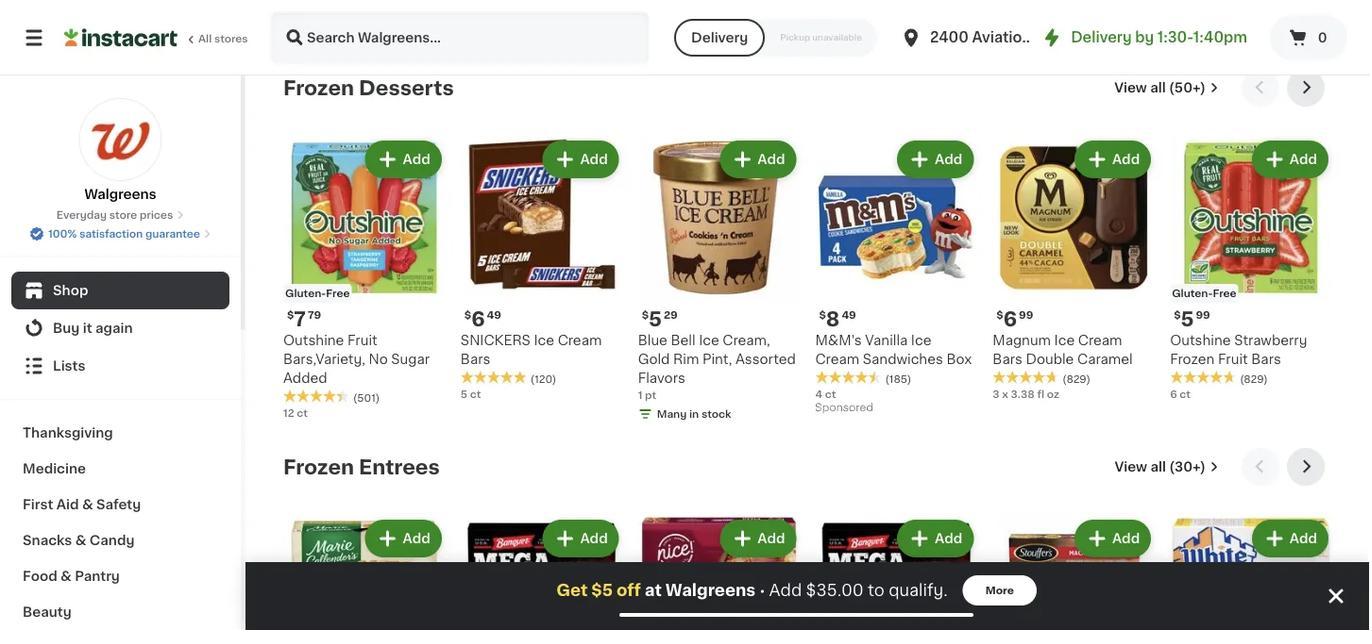 Task type: describe. For each thing, give the bounding box(es) containing it.
(185)
[[885, 374, 911, 384]]

2 stock from the top
[[702, 409, 731, 420]]

view all (50+) button
[[1107, 69, 1227, 107]]

8
[[826, 309, 840, 329]]

lists
[[53, 360, 85, 373]]

Search field
[[272, 13, 648, 62]]

outshine fruit bars,variety, no sugar added
[[283, 334, 430, 385]]

$ for outshine strawberry frozen fruit bars
[[1174, 310, 1181, 321]]

rim
[[673, 353, 699, 366]]

cream inside m&m's vanilla ice cream sandwiches box
[[815, 353, 860, 366]]

food
[[23, 570, 57, 584]]

x
[[1002, 389, 1008, 399]]

snickers ice cream bars
[[461, 334, 602, 366]]

shop
[[53, 284, 88, 297]]

at
[[645, 583, 662, 599]]

by
[[1135, 31, 1154, 44]]

candy
[[90, 535, 135, 548]]

added
[[283, 372, 327, 385]]

(120)
[[531, 374, 556, 384]]

double
[[1026, 353, 1074, 366]]

view all (30+)
[[1115, 461, 1206, 474]]

assorted
[[736, 353, 796, 366]]

(829) for 5
[[1240, 374, 1268, 384]]

4 ct
[[815, 389, 836, 399]]

1
[[638, 390, 643, 401]]

instacart logo image
[[64, 26, 178, 49]]

all stores link
[[64, 11, 249, 64]]

99 for 6
[[1019, 310, 1033, 321]]

medicine
[[23, 463, 86, 476]]

prices
[[140, 210, 173, 221]]

gluten-free for 5
[[1172, 288, 1237, 299]]

beauty link
[[11, 595, 229, 631]]

pint,
[[702, 353, 732, 366]]

walgreens link
[[79, 98, 162, 204]]

$35.00
[[806, 583, 864, 599]]

treatment tracker modal dialog
[[246, 563, 1370, 631]]

2 many from the top
[[657, 409, 687, 420]]

blue bell ice cream, gold rim pint, assorted flavors 1 pt
[[638, 334, 796, 401]]

1 many in stock from the top
[[657, 30, 731, 40]]

gluten- for 7
[[285, 288, 326, 299]]

pantry
[[75, 570, 120, 584]]

buy it again
[[53, 322, 133, 335]]

$ 7 79
[[287, 309, 321, 329]]

walgreens inside treatment tracker modal dialog
[[666, 583, 756, 599]]

2400 aviation dr
[[930, 31, 1052, 44]]

$5
[[591, 583, 613, 599]]

0 vertical spatial walgreens
[[84, 188, 156, 201]]

100% satisfaction guarantee
[[48, 229, 200, 239]]

satisfaction
[[79, 229, 143, 239]]

5 ct
[[461, 389, 481, 399]]

3 x 3.38 fl oz
[[993, 389, 1059, 399]]

ct for 7
[[297, 408, 308, 418]]

food & pantry link
[[11, 559, 229, 595]]

lists link
[[11, 348, 229, 385]]

7
[[294, 309, 306, 329]]

ct for 6
[[470, 389, 481, 399]]

frozen desserts
[[283, 78, 454, 98]]

m&m's vanilla ice cream sandwiches box
[[815, 334, 972, 366]]

delivery for delivery
[[691, 31, 748, 44]]

service type group
[[674, 19, 877, 57]]

snacks & candy link
[[11, 523, 229, 559]]

more button
[[963, 576, 1037, 606]]

thanksgiving link
[[11, 416, 229, 451]]

52
[[638, 11, 651, 21]]

everyday store prices link
[[56, 208, 184, 223]]

pt
[[645, 390, 656, 401]]

product group containing 7
[[283, 137, 446, 421]]

1:40pm
[[1193, 31, 1247, 44]]

guarantee
[[145, 229, 200, 239]]

delivery button
[[674, 19, 765, 57]]

shop link
[[11, 272, 229, 310]]

2400
[[930, 31, 969, 44]]

first aid & safety link
[[11, 487, 229, 523]]

outshine for 7
[[283, 334, 344, 347]]

add inside treatment tracker modal dialog
[[769, 583, 802, 599]]

dr
[[1035, 31, 1052, 44]]

strawberry
[[1234, 334, 1307, 347]]

(829) for 6
[[1063, 374, 1091, 384]]

stores
[[214, 34, 248, 44]]

fl inside item carousel region
[[1037, 389, 1045, 399]]

0 vertical spatial &
[[82, 499, 93, 512]]

vanilla
[[865, 334, 908, 347]]

view for frozen desserts
[[1115, 81, 1147, 94]]

frozen entrees
[[283, 457, 440, 477]]

oz for 64 fl oz
[[842, 11, 854, 21]]

gluten- for 5
[[1172, 288, 1213, 299]]

ice inside snickers ice cream bars
[[534, 334, 554, 347]]

m&m's
[[815, 334, 862, 347]]

fl for 64
[[832, 11, 839, 21]]

ct for 5
[[1180, 389, 1191, 399]]

blue
[[638, 334, 668, 347]]

medicine link
[[11, 451, 229, 487]]

delivery for delivery by 1:30-1:40pm
[[1071, 31, 1132, 44]]

& for pantry
[[60, 570, 72, 584]]

$ for snickers ice cream bars
[[464, 310, 471, 321]]

flavors
[[638, 372, 685, 385]]

outshine for 5
[[1170, 334, 1231, 347]]



Task type: locate. For each thing, give the bounding box(es) containing it.
cream up the caramel at the bottom right of page
[[1078, 334, 1122, 347]]

oz inside 'button'
[[842, 11, 854, 21]]

2 free from the left
[[1213, 288, 1237, 299]]

view
[[1115, 81, 1147, 94], [1115, 461, 1147, 474]]

3 bars from the left
[[1252, 353, 1281, 366]]

1 vertical spatial fruit
[[1218, 353, 1248, 366]]

walgreens logo image
[[79, 98, 162, 181]]

ct down snickers
[[470, 389, 481, 399]]

2 horizontal spatial cream
[[1078, 334, 1122, 347]]

100% satisfaction guarantee button
[[29, 223, 211, 242]]

ct down outshine strawberry frozen fruit bars
[[1180, 389, 1191, 399]]

1 99 from the left
[[1019, 310, 1033, 321]]

many down flavors
[[657, 409, 687, 420]]

bars for snickers ice cream bars
[[461, 353, 490, 366]]

1 vertical spatial view
[[1115, 461, 1147, 474]]

3 $ from the left
[[464, 310, 471, 321]]

64
[[815, 11, 830, 21]]

gluten- up "$ 5 99"
[[1172, 288, 1213, 299]]

in
[[689, 30, 699, 40], [689, 409, 699, 420]]

1 vertical spatial in
[[689, 409, 699, 420]]

1 gluten- from the left
[[285, 288, 326, 299]]

2 ice from the left
[[534, 334, 554, 347]]

2 gluten- from the left
[[1172, 288, 1213, 299]]

$ 5 29
[[642, 309, 678, 329]]

99 inside "$ 5 99"
[[1196, 310, 1210, 321]]

0 vertical spatial fruit
[[347, 334, 377, 347]]

view down delivery by 1:30-1:40pm link
[[1115, 81, 1147, 94]]

$ left 79
[[287, 310, 294, 320]]

food & pantry
[[23, 570, 120, 584]]

add
[[403, 153, 430, 166], [580, 153, 608, 166], [758, 153, 785, 166], [935, 153, 963, 166], [1112, 153, 1140, 166], [1290, 153, 1317, 166], [403, 533, 430, 546], [580, 533, 608, 546], [758, 533, 785, 546], [935, 533, 963, 546], [1112, 533, 1140, 546], [1290, 533, 1317, 546], [769, 583, 802, 599]]

oz
[[842, 11, 854, 21], [664, 11, 676, 21], [1047, 389, 1059, 399]]

fl for 52
[[654, 11, 661, 21]]

$ inside "$ 5 99"
[[1174, 310, 1181, 321]]

6 up snickers
[[471, 309, 485, 329]]

bars down magnum
[[993, 353, 1023, 366]]

get $5 off at walgreens • add $35.00 to qualify.
[[556, 583, 948, 599]]

oz right '52'
[[664, 11, 676, 21]]

5 $ from the left
[[997, 310, 1004, 321]]

2 all from the top
[[1151, 461, 1166, 474]]

1 vertical spatial stock
[[702, 409, 731, 420]]

bars inside magnum ice cream bars double caramel
[[993, 353, 1023, 366]]

$ inside $ 8 49
[[819, 310, 826, 320]]

bars for magnum ice cream bars double caramel
[[993, 353, 1023, 366]]

outshine down "$ 5 99"
[[1170, 334, 1231, 347]]

fruit down "strawberry"
[[1218, 353, 1248, 366]]

ct right 4
[[825, 389, 836, 399]]

3.38
[[1011, 389, 1035, 399]]

99 inside $ 6 99
[[1019, 310, 1033, 321]]

4 $ from the left
[[642, 310, 649, 321]]

fruit inside outshine fruit bars,variety, no sugar added
[[347, 334, 377, 347]]

29
[[664, 310, 678, 321]]

0 vertical spatial frozen
[[283, 78, 354, 98]]

oz right 3.38
[[1047, 389, 1059, 399]]

many down the 52 fl oz
[[657, 30, 687, 40]]

$ 6 99
[[997, 309, 1033, 329]]

1 horizontal spatial free
[[1213, 288, 1237, 299]]

0 horizontal spatial fruit
[[347, 334, 377, 347]]

49 inside $ 6 49
[[487, 310, 501, 321]]

qualify.
[[889, 583, 948, 599]]

$ 6 49
[[464, 309, 501, 329]]

49 inside $ 8 49
[[842, 310, 856, 320]]

cream inside snickers ice cream bars
[[558, 334, 602, 347]]

sugar
[[391, 353, 430, 366]]

99 up outshine strawberry frozen fruit bars
[[1196, 310, 1210, 321]]

all
[[1150, 81, 1166, 94], [1151, 461, 1166, 474]]

1 vertical spatial &
[[75, 535, 86, 548]]

0 horizontal spatial fl
[[654, 11, 661, 21]]

outshine up bars,variety,
[[283, 334, 344, 347]]

walgreens left "•"
[[666, 583, 756, 599]]

product group containing 8
[[815, 137, 978, 419]]

sponsored badge image down 64 fl oz
[[815, 25, 873, 36]]

thanksgiving
[[23, 427, 113, 440]]

fl right '52'
[[654, 11, 661, 21]]

0 button
[[1270, 15, 1348, 60]]

fruit inside outshine strawberry frozen fruit bars
[[1218, 353, 1248, 366]]

many in stock down the 52 fl oz
[[657, 30, 731, 40]]

box
[[947, 353, 972, 366]]

oz right 64 in the top right of the page
[[842, 11, 854, 21]]

product group
[[815, 0, 978, 41], [283, 137, 446, 421], [461, 137, 623, 402], [638, 137, 800, 426], [815, 137, 978, 419], [993, 137, 1155, 402], [1170, 137, 1332, 402], [283, 516, 446, 631], [461, 516, 623, 631], [638, 516, 800, 631], [815, 516, 978, 631], [993, 516, 1155, 631], [1170, 516, 1332, 631]]

$ for outshine fruit bars,variety, no sugar added
[[287, 310, 294, 320]]

fl right 3.38
[[1037, 389, 1045, 399]]

walgreens
[[84, 188, 156, 201], [666, 583, 756, 599]]

1 stock from the top
[[702, 30, 731, 40]]

$ inside $ 6 49
[[464, 310, 471, 321]]

2 $ from the left
[[819, 310, 826, 320]]

fruit
[[347, 334, 377, 347], [1218, 353, 1248, 366]]

99 up magnum
[[1019, 310, 1033, 321]]

2 outshine from the left
[[1170, 334, 1231, 347]]

1 horizontal spatial delivery
[[1071, 31, 1132, 44]]

all for frozen entrees
[[1151, 461, 1166, 474]]

stock
[[702, 30, 731, 40], [702, 409, 731, 420]]

& right the 'aid'
[[82, 499, 93, 512]]

2 (829) from the left
[[1240, 374, 1268, 384]]

sponsored badge image inside item carousel region
[[815, 403, 873, 414]]

all for frozen desserts
[[1150, 81, 1166, 94]]

(829) down magnum ice cream bars double caramel
[[1063, 374, 1091, 384]]

cream left blue
[[558, 334, 602, 347]]

99 for 5
[[1196, 310, 1210, 321]]

2 sponsored badge image from the top
[[815, 403, 873, 414]]

2 vertical spatial frozen
[[283, 457, 354, 477]]

snickers
[[461, 334, 531, 347]]

sponsored badge image
[[815, 25, 873, 36], [815, 403, 873, 414]]

1 horizontal spatial 49
[[842, 310, 856, 320]]

0 horizontal spatial outshine
[[283, 334, 344, 347]]

2 bars from the left
[[993, 353, 1023, 366]]

0 horizontal spatial 49
[[487, 310, 501, 321]]

0 horizontal spatial 6
[[471, 309, 485, 329]]

gluten-free for 7
[[285, 288, 350, 299]]

1 horizontal spatial walgreens
[[666, 583, 756, 599]]

1 49 from the left
[[842, 310, 856, 320]]

1 gluten-free from the left
[[285, 288, 350, 299]]

1 many from the top
[[657, 30, 687, 40]]

5 down snickers
[[461, 389, 468, 399]]

6 for snickers
[[471, 309, 485, 329]]

$ up magnum
[[997, 310, 1004, 321]]

49 up snickers
[[487, 310, 501, 321]]

to
[[868, 583, 885, 599]]

6
[[471, 309, 485, 329], [1004, 309, 1017, 329], [1170, 389, 1177, 399]]

$ left 29
[[642, 310, 649, 321]]

2 49 from the left
[[487, 310, 501, 321]]

49 for 6
[[487, 310, 501, 321]]

0 horizontal spatial free
[[326, 288, 350, 299]]

0 vertical spatial many in stock
[[657, 30, 731, 40]]

0 horizontal spatial bars
[[461, 353, 490, 366]]

$ 5 99
[[1174, 309, 1210, 329]]

0 vertical spatial many
[[657, 30, 687, 40]]

sponsored badge image for product group containing 8
[[815, 403, 873, 414]]

0 horizontal spatial gluten-free
[[285, 288, 350, 299]]

2 99 from the left
[[1196, 310, 1210, 321]]

cream,
[[723, 334, 770, 347]]

$ inside $ 6 99
[[997, 310, 1004, 321]]

49 for 8
[[842, 310, 856, 320]]

2 horizontal spatial bars
[[1252, 353, 1281, 366]]

free for 7
[[326, 288, 350, 299]]

1 horizontal spatial 99
[[1196, 310, 1210, 321]]

1 in from the top
[[689, 30, 699, 40]]

64 fl oz button
[[815, 0, 978, 24]]

4
[[815, 389, 823, 399]]

6 for magnum
[[1004, 309, 1017, 329]]

no
[[369, 353, 388, 366]]

outshine strawberry frozen fruit bars
[[1170, 334, 1307, 366]]

item carousel region containing frozen entrees
[[283, 448, 1332, 631]]

1 vertical spatial item carousel region
[[283, 448, 1332, 631]]

free
[[326, 288, 350, 299], [1213, 288, 1237, 299]]

frozen for frozen desserts
[[283, 78, 354, 98]]

2 horizontal spatial oz
[[1047, 389, 1059, 399]]

& left candy
[[75, 535, 86, 548]]

free up outshine strawberry frozen fruit bars
[[1213, 288, 1237, 299]]

item carousel region
[[283, 69, 1332, 433], [283, 448, 1332, 631]]

2 vertical spatial &
[[60, 570, 72, 584]]

(501)
[[353, 393, 380, 403]]

fl inside 'button'
[[832, 11, 839, 21]]

1 horizontal spatial 6
[[1004, 309, 1017, 329]]

64 fl oz
[[815, 11, 854, 21]]

fruit up no
[[347, 334, 377, 347]]

delivery by 1:30-1:40pm link
[[1041, 26, 1247, 49]]

2 horizontal spatial 5
[[1181, 309, 1194, 329]]

ice up the sandwiches
[[911, 334, 932, 347]]

aid
[[56, 499, 79, 512]]

outshine
[[283, 334, 344, 347], [1170, 334, 1231, 347]]

1 all from the top
[[1150, 81, 1166, 94]]

1 horizontal spatial fl
[[832, 11, 839, 21]]

1 vertical spatial all
[[1151, 461, 1166, 474]]

entrees
[[359, 457, 440, 477]]

first aid & safety
[[23, 499, 141, 512]]

0 horizontal spatial walgreens
[[84, 188, 156, 201]]

sponsored badge image down 4 ct
[[815, 403, 873, 414]]

1 vertical spatial sponsored badge image
[[815, 403, 873, 414]]

0 vertical spatial stock
[[702, 30, 731, 40]]

walgreens up everyday store prices link
[[84, 188, 156, 201]]

1 bars from the left
[[461, 353, 490, 366]]

100%
[[48, 229, 77, 239]]

bars down "strawberry"
[[1252, 353, 1281, 366]]

bars inside outshine strawberry frozen fruit bars
[[1252, 353, 1281, 366]]

snacks
[[23, 535, 72, 548]]

4 ice from the left
[[1054, 334, 1075, 347]]

1 ice from the left
[[911, 334, 932, 347]]

free for 5
[[1213, 288, 1237, 299]]

5 up outshine strawberry frozen fruit bars
[[1181, 309, 1194, 329]]

1 vertical spatial many in stock
[[657, 409, 731, 420]]

everyday
[[56, 210, 107, 221]]

(829) down outshine strawberry frozen fruit bars
[[1240, 374, 1268, 384]]

1 free from the left
[[326, 288, 350, 299]]

5 for outshine strawberry frozen fruit bars
[[1181, 309, 1194, 329]]

0 horizontal spatial gluten-
[[285, 288, 326, 299]]

1 $ from the left
[[287, 310, 294, 320]]

0 horizontal spatial 99
[[1019, 310, 1033, 321]]

12
[[283, 408, 294, 418]]

outshine inside outshine fruit bars,variety, no sugar added
[[283, 334, 344, 347]]

12 ct
[[283, 408, 308, 418]]

0 vertical spatial sponsored badge image
[[815, 25, 873, 36]]

outshine inside outshine strawberry frozen fruit bars
[[1170, 334, 1231, 347]]

1 view from the top
[[1115, 81, 1147, 94]]

6 up view all (30+) popup button
[[1170, 389, 1177, 399]]

& right "food"
[[60, 570, 72, 584]]

2 view from the top
[[1115, 461, 1147, 474]]

fl right 64 in the top right of the page
[[832, 11, 839, 21]]

1 horizontal spatial oz
[[842, 11, 854, 21]]

frozen down 12 ct
[[283, 457, 354, 477]]

5 left 29
[[649, 309, 662, 329]]

all stores
[[198, 34, 248, 44]]

2 many in stock from the top
[[657, 409, 731, 420]]

delivery inside button
[[691, 31, 748, 44]]

1 sponsored badge image from the top
[[815, 25, 873, 36]]

frozen inside outshine strawberry frozen fruit bars
[[1170, 353, 1215, 366]]

frozen for frozen entrees
[[283, 457, 354, 477]]

safety
[[96, 499, 141, 512]]

bars inside snickers ice cream bars
[[461, 353, 490, 366]]

3 ice from the left
[[699, 334, 719, 347]]

1 vertical spatial walgreens
[[666, 583, 756, 599]]

gluten-free up 79
[[285, 288, 350, 299]]

view left the (30+)
[[1115, 461, 1147, 474]]

ice inside m&m's vanilla ice cream sandwiches box
[[911, 334, 932, 347]]

2 horizontal spatial fl
[[1037, 389, 1045, 399]]

1 horizontal spatial fruit
[[1218, 353, 1248, 366]]

ice up the pint,
[[699, 334, 719, 347]]

item carousel region containing frozen desserts
[[283, 69, 1332, 433]]

ice
[[911, 334, 932, 347], [534, 334, 554, 347], [699, 334, 719, 347], [1054, 334, 1075, 347]]

many in stock down flavors
[[657, 409, 731, 420]]

1 horizontal spatial 5
[[649, 309, 662, 329]]

buy
[[53, 322, 80, 335]]

ice up double
[[1054, 334, 1075, 347]]

bars down snickers
[[461, 353, 490, 366]]

everyday store prices
[[56, 210, 173, 221]]

& for candy
[[75, 535, 86, 548]]

2400 aviation dr button
[[900, 11, 1052, 64]]

$ for m&m's vanilla ice cream sandwiches box
[[819, 310, 826, 320]]

2 gluten-free from the left
[[1172, 288, 1237, 299]]

None search field
[[270, 11, 650, 64]]

1 horizontal spatial (829)
[[1240, 374, 1268, 384]]

1 horizontal spatial bars
[[993, 353, 1023, 366]]

view all (30+) button
[[1107, 448, 1227, 486]]

cream inside magnum ice cream bars double caramel
[[1078, 334, 1122, 347]]

1 vertical spatial many
[[657, 409, 687, 420]]

frozen
[[283, 78, 354, 98], [1170, 353, 1215, 366], [283, 457, 354, 477]]

1 horizontal spatial gluten-
[[1172, 288, 1213, 299]]

$ 8 49
[[819, 309, 856, 329]]

$ inside $ 7 79
[[287, 310, 294, 320]]

ct right 12
[[297, 408, 308, 418]]

79
[[308, 310, 321, 320]]

0 vertical spatial all
[[1150, 81, 1166, 94]]

49
[[842, 310, 856, 320], [487, 310, 501, 321]]

6 up magnum
[[1004, 309, 1017, 329]]

frozen up 6 ct
[[1170, 353, 1215, 366]]

1 horizontal spatial gluten-free
[[1172, 288, 1237, 299]]

all
[[198, 34, 212, 44]]

$
[[287, 310, 294, 320], [819, 310, 826, 320], [464, 310, 471, 321], [642, 310, 649, 321], [997, 310, 1004, 321], [1174, 310, 1181, 321]]

view all (50+)
[[1115, 81, 1206, 94]]

cream for magnum ice cream bars double caramel
[[1078, 334, 1122, 347]]

99
[[1019, 310, 1033, 321], [1196, 310, 1210, 321]]

0 horizontal spatial (829)
[[1063, 374, 1091, 384]]

sponsored badge image for product group containing 64 fl oz
[[815, 25, 873, 36]]

•
[[759, 583, 765, 599]]

gluten-
[[285, 288, 326, 299], [1172, 288, 1213, 299]]

2 horizontal spatial 6
[[1170, 389, 1177, 399]]

gluten- up 79
[[285, 288, 326, 299]]

free up bars,variety,
[[326, 288, 350, 299]]

$ up m&m's
[[819, 310, 826, 320]]

cream for snickers ice cream bars
[[558, 334, 602, 347]]

all left the (30+)
[[1151, 461, 1166, 474]]

0 horizontal spatial cream
[[558, 334, 602, 347]]

0 horizontal spatial oz
[[664, 11, 676, 21]]

52 fl oz
[[638, 11, 676, 21]]

ct for 8
[[825, 389, 836, 399]]

bell
[[671, 334, 696, 347]]

product group containing 64 fl oz
[[815, 0, 978, 41]]

0 vertical spatial view
[[1115, 81, 1147, 94]]

49 right 8
[[842, 310, 856, 320]]

1 horizontal spatial outshine
[[1170, 334, 1231, 347]]

view for frozen entrees
[[1115, 461, 1147, 474]]

snacks & candy
[[23, 535, 135, 548]]

5 for blue bell ice cream, gold rim pint, assorted flavors
[[649, 309, 662, 329]]

ice up (120)
[[534, 334, 554, 347]]

gluten-free up "$ 5 99"
[[1172, 288, 1237, 299]]

1 (829) from the left
[[1063, 374, 1091, 384]]

aviation
[[972, 31, 1031, 44]]

caramel
[[1077, 353, 1133, 366]]

$ for magnum ice cream bars double caramel
[[997, 310, 1004, 321]]

$ up snickers
[[464, 310, 471, 321]]

1 vertical spatial frozen
[[1170, 353, 1215, 366]]

many in stock
[[657, 30, 731, 40], [657, 409, 731, 420]]

frozen left "desserts"
[[283, 78, 354, 98]]

all left (50+)
[[1150, 81, 1166, 94]]

1 horizontal spatial cream
[[815, 353, 860, 366]]

ice inside blue bell ice cream, gold rim pint, assorted flavors 1 pt
[[699, 334, 719, 347]]

$ inside $ 5 29
[[642, 310, 649, 321]]

1 item carousel region from the top
[[283, 69, 1332, 433]]

0 horizontal spatial delivery
[[691, 31, 748, 44]]

$ up outshine strawberry frozen fruit bars
[[1174, 310, 1181, 321]]

2 item carousel region from the top
[[283, 448, 1332, 631]]

0 vertical spatial in
[[689, 30, 699, 40]]

$ for blue bell ice cream, gold rim pint, assorted flavors
[[642, 310, 649, 321]]

again
[[95, 322, 133, 335]]

0 vertical spatial item carousel region
[[283, 69, 1332, 433]]

fl
[[832, 11, 839, 21], [654, 11, 661, 21], [1037, 389, 1045, 399]]

6 $ from the left
[[1174, 310, 1181, 321]]

ice inside magnum ice cream bars double caramel
[[1054, 334, 1075, 347]]

oz for 52 fl oz
[[664, 11, 676, 21]]

bars,variety,
[[283, 353, 365, 366]]

2 in from the top
[[689, 409, 699, 420]]

0 horizontal spatial 5
[[461, 389, 468, 399]]

cream down m&m's
[[815, 353, 860, 366]]

1 outshine from the left
[[283, 334, 344, 347]]



Task type: vqa. For each thing, say whether or not it's contained in the screenshot.
Frozen associated with Frozen Entrees
yes



